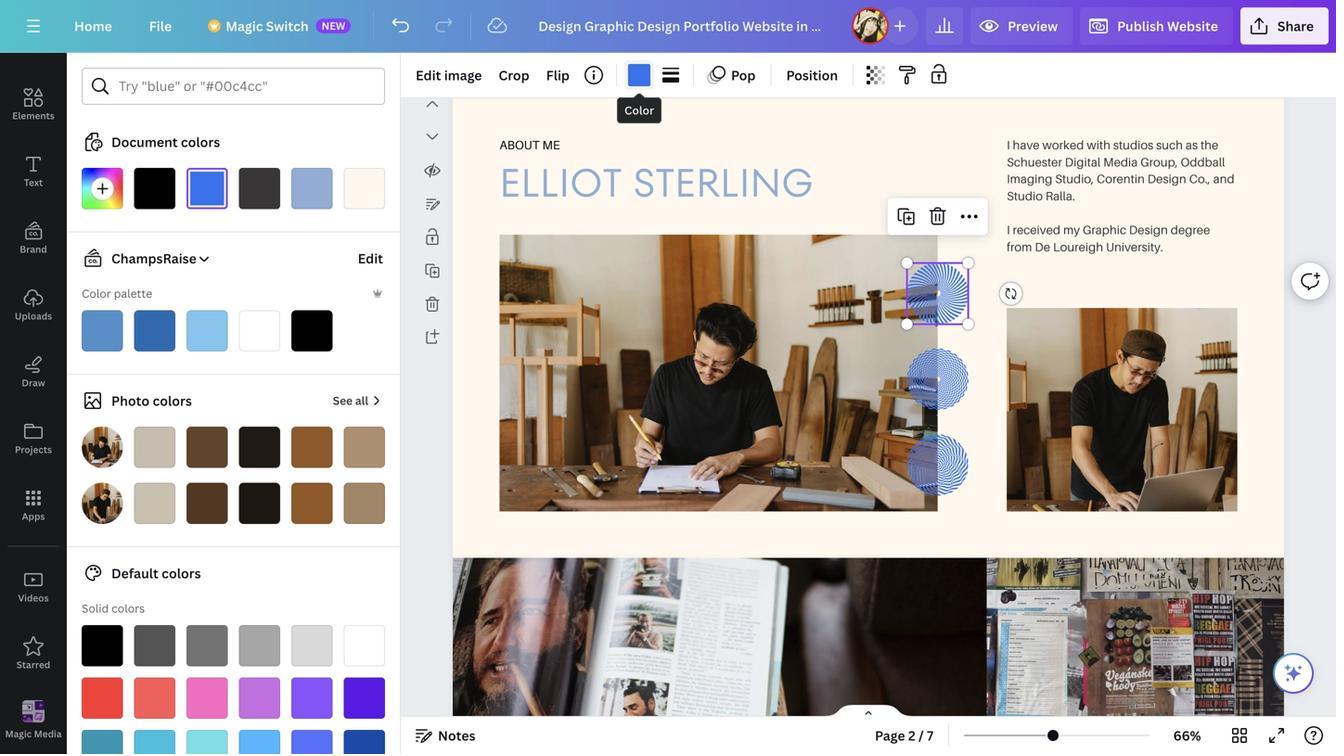 Task type: locate. For each thing, give the bounding box(es) containing it.
colors right default
[[162, 565, 201, 583]]

violet #5e17eb image
[[344, 678, 385, 720]]

royal blue #5271ff image
[[292, 731, 333, 755]]

about me
[[500, 138, 560, 152]]

color
[[625, 103, 655, 118], [82, 286, 111, 301]]

white #ffffff image
[[344, 626, 385, 667]]

file button
[[134, 7, 187, 45]]

0 vertical spatial i
[[1007, 138, 1011, 152]]

dark gray #545454 image
[[134, 626, 175, 667]]

edit for edit
[[358, 250, 383, 267]]

photo
[[111, 392, 150, 410]]

0 horizontal spatial magic
[[5, 728, 32, 741]]

edit for edit image
[[416, 66, 441, 84]]

2 vertical spatial design
[[1130, 223, 1169, 237]]

oddball
[[1182, 155, 1226, 169]]

edit inside popup button
[[416, 66, 441, 84]]

champsraise
[[111, 250, 197, 267]]

gray #737373 image
[[187, 626, 228, 667]]

magic switch
[[226, 17, 309, 35]]

as
[[1186, 138, 1199, 152]]

colors right photo
[[153, 392, 192, 410]]

website
[[1168, 17, 1219, 35]]

brand button
[[0, 205, 67, 272]]

0 vertical spatial edit
[[416, 66, 441, 84]]

Try "blue" or "#00c4cc" search field
[[119, 69, 373, 104]]

preview button
[[971, 7, 1073, 45]]

1 vertical spatial magic
[[5, 728, 32, 741]]

text button
[[0, 138, 67, 205]]

1 horizontal spatial edit
[[416, 66, 441, 84]]

from
[[1007, 240, 1033, 254]]

#393636 image
[[239, 168, 280, 209]]

bright red #ff3131 image
[[82, 678, 123, 720], [82, 678, 123, 720]]

i for have
[[1007, 138, 1011, 152]]

1 vertical spatial design
[[1148, 172, 1187, 186]]

media up corentin at the top right
[[1104, 155, 1138, 169]]

color for color
[[625, 103, 655, 118]]

me
[[543, 138, 560, 152]]

magic inside main menu bar
[[226, 17, 263, 35]]

pink #ff66c4 image
[[187, 678, 228, 720], [187, 678, 228, 720]]

#8badd6 image
[[292, 168, 333, 209]]

design down group,
[[1148, 172, 1187, 186]]

edit inside button
[[358, 250, 383, 267]]

#2273f3 image
[[628, 64, 651, 86], [628, 64, 651, 86], [187, 168, 228, 209]]

coral red #ff5757 image
[[134, 678, 175, 720], [134, 678, 175, 720]]

brand
[[20, 243, 47, 256]]

preview
[[1008, 17, 1058, 35]]

graphic
[[1083, 223, 1127, 237]]

i left have
[[1007, 138, 1011, 152]]

magic down starred on the left bottom
[[5, 728, 32, 741]]

#96561f image
[[292, 483, 333, 525]]

show pages image
[[824, 705, 914, 720]]

1 horizontal spatial media
[[1104, 155, 1138, 169]]

and
[[1214, 172, 1235, 186]]

default colors
[[111, 565, 201, 583]]

group,
[[1141, 155, 1179, 169]]

design up elements button
[[18, 43, 49, 55]]

add a new color image
[[82, 168, 123, 209]]

#211913 image
[[239, 427, 280, 468], [239, 427, 280, 468]]

see
[[333, 393, 353, 408]]

#96561f image
[[292, 483, 333, 525]]

2 i from the top
[[1007, 223, 1011, 237]]

purple #8c52ff image
[[292, 678, 333, 720]]

draw
[[22, 377, 45, 389]]

0 horizontal spatial edit
[[358, 250, 383, 267]]

#000000 image
[[134, 168, 175, 209], [134, 168, 175, 209]]

i have worked with studios such as the schuester digital media group, oddball imaging studio, corentin design co., and studio ralla.
[[1007, 138, 1235, 203]]

0 vertical spatial design
[[18, 43, 49, 55]]

see all button
[[331, 382, 385, 420]]

1 vertical spatial edit
[[358, 250, 383, 267]]

#654227 image
[[187, 427, 228, 468], [187, 427, 228, 468]]

66% button
[[1158, 721, 1218, 751]]

magic left switch
[[226, 17, 263, 35]]

light gray #d9d9d9 image
[[292, 626, 333, 667], [292, 626, 333, 667]]

0 horizontal spatial media
[[34, 728, 62, 741]]

black #000000 image
[[82, 626, 123, 667], [82, 626, 123, 667]]

#cbbfac image
[[134, 483, 175, 525], [134, 483, 175, 525]]

magic
[[226, 17, 263, 35], [5, 728, 32, 741]]

gray #737373 image
[[187, 626, 228, 667]]

#945721 image
[[292, 427, 333, 468]]

design inside the "i have worked with studios such as the schuester digital media group, oddball imaging studio, corentin design co., and studio ralla."
[[1148, 172, 1187, 186]]

projects button
[[0, 406, 67, 473]]

#4890cd image
[[82, 311, 123, 352], [82, 311, 123, 352]]

media inside button
[[34, 728, 62, 741]]

Design title text field
[[524, 7, 845, 45]]

0 vertical spatial color
[[625, 103, 655, 118]]

file
[[149, 17, 172, 35]]

solid colors
[[82, 601, 145, 616]]

1 i from the top
[[1007, 138, 1011, 152]]

studio,
[[1056, 172, 1095, 186]]

edit left the "image"
[[416, 66, 441, 84]]

sterling
[[634, 155, 814, 210]]

0 vertical spatial media
[[1104, 155, 1138, 169]]

design up university. on the right
[[1130, 223, 1169, 237]]

gray #a6a6a6 image
[[239, 626, 280, 667], [239, 626, 280, 667]]

media down starred on the left bottom
[[34, 728, 62, 741]]

i inside the i received my graphic design degree from de loureigh university.
[[1007, 223, 1011, 237]]

projects
[[15, 444, 52, 456]]

#1e1611 image
[[239, 483, 280, 525], [239, 483, 280, 525]]

color up elliot sterling
[[625, 103, 655, 118]]

1 vertical spatial color
[[82, 286, 111, 301]]

#2273f3 image
[[187, 168, 228, 209]]

0 vertical spatial magic
[[226, 17, 263, 35]]

#393636 image
[[239, 168, 280, 209]]

0 horizontal spatial color
[[82, 286, 111, 301]]

i
[[1007, 138, 1011, 152], [1007, 223, 1011, 237]]

side panel tab list
[[0, 5, 67, 755]]

1 vertical spatial i
[[1007, 223, 1011, 237]]

#010101 image
[[292, 311, 333, 352], [292, 311, 333, 352]]

edit down #fff8ed image
[[358, 250, 383, 267]]

elliot
[[500, 155, 622, 210]]

#ffffff image
[[239, 311, 280, 352], [239, 311, 280, 352]]

pop button
[[702, 60, 764, 90]]

1 horizontal spatial color
[[625, 103, 655, 118]]

magenta #cb6ce6 image
[[239, 678, 280, 720], [239, 678, 280, 720]]

ralla.
[[1046, 189, 1076, 203]]

color left the palette
[[82, 286, 111, 301]]

apps button
[[0, 473, 67, 539]]

1 horizontal spatial magic
[[226, 17, 263, 35]]

#fff8ed image
[[344, 168, 385, 209]]

page 2 / 7
[[875, 727, 934, 745]]

dark turquoise #0097b2 image
[[82, 731, 123, 755], [82, 731, 123, 755]]

magic media
[[5, 728, 62, 741]]

i inside the "i have worked with studios such as the schuester digital media group, oddball imaging studio, corentin design co., and studio ralla."
[[1007, 138, 1011, 152]]

#c7bcad image
[[134, 427, 175, 468]]

7
[[927, 727, 934, 745]]

#166bb5 image
[[134, 311, 175, 352]]

colors right solid
[[112, 601, 145, 616]]

dark gray #545454 image
[[134, 626, 175, 667]]

the
[[1201, 138, 1219, 152]]

1 vertical spatial media
[[34, 728, 62, 741]]

colors for solid colors
[[112, 601, 145, 616]]

uploads
[[15, 310, 52, 323]]

notes button
[[408, 721, 483, 751]]

magic inside button
[[5, 728, 32, 741]]

i up from
[[1007, 223, 1011, 237]]

de
[[1036, 240, 1051, 254]]

colors up #2273f3 image
[[181, 133, 220, 151]]

#75c6ef image
[[187, 311, 228, 352]]

white #ffffff image
[[344, 626, 385, 667]]

default
[[111, 565, 159, 583]]

position
[[787, 66, 838, 84]]

media
[[1104, 155, 1138, 169], [34, 728, 62, 741]]

share button
[[1241, 7, 1329, 45]]

design
[[18, 43, 49, 55], [1148, 172, 1187, 186], [1130, 223, 1169, 237]]

/
[[919, 727, 924, 745]]

all
[[355, 393, 369, 408]]

media inside the "i have worked with studios such as the schuester digital media group, oddball imaging studio, corentin design co., and studio ralla."
[[1104, 155, 1138, 169]]

light blue #38b6ff image
[[239, 731, 280, 755]]



Task type: vqa. For each thing, say whether or not it's contained in the screenshot.
rightmost Magic
yes



Task type: describe. For each thing, give the bounding box(es) containing it.
uploads button
[[0, 272, 67, 339]]

publish website button
[[1081, 7, 1234, 45]]

position button
[[779, 60, 846, 90]]

elements
[[12, 110, 55, 122]]

design inside button
[[18, 43, 49, 55]]

share
[[1278, 17, 1315, 35]]

66%
[[1174, 727, 1202, 745]]

colors for default colors
[[162, 565, 201, 583]]

cobalt blue #004aad image
[[344, 731, 385, 755]]

starred
[[16, 659, 50, 672]]

crop
[[499, 66, 530, 84]]

home
[[74, 17, 112, 35]]

corentin
[[1097, 172, 1146, 186]]

schuester
[[1007, 155, 1063, 169]]

degree
[[1171, 223, 1211, 237]]

received
[[1013, 223, 1061, 237]]

page
[[875, 727, 906, 745]]

#c7bcad image
[[134, 427, 175, 468]]

flip button
[[539, 60, 577, 90]]

my
[[1064, 223, 1081, 237]]

#a58463 image
[[344, 483, 385, 525]]

light blue #38b6ff image
[[239, 731, 280, 755]]

publish
[[1118, 17, 1165, 35]]

turquoise blue #5ce1e6 image
[[187, 731, 228, 755]]

design inside the i received my graphic design degree from de loureigh university.
[[1130, 223, 1169, 237]]

photo colors
[[111, 392, 192, 410]]

violet #5e17eb image
[[344, 678, 385, 720]]

studio
[[1007, 189, 1044, 203]]

new
[[322, 19, 346, 32]]

purple #8c52ff image
[[292, 678, 333, 720]]

add a new color image
[[82, 168, 123, 209]]

palette
[[114, 286, 152, 301]]

home link
[[59, 7, 127, 45]]

colors for photo colors
[[153, 392, 192, 410]]

i for received
[[1007, 223, 1011, 237]]

2
[[909, 727, 916, 745]]

#945721 image
[[292, 427, 333, 468]]

see all
[[333, 393, 369, 408]]

imaging
[[1007, 172, 1053, 186]]

design button
[[0, 5, 67, 71]]

such
[[1157, 138, 1184, 152]]

about
[[500, 138, 540, 152]]

pop
[[732, 66, 756, 84]]

page 2 / 7 button
[[868, 721, 941, 751]]

champsraise button
[[74, 247, 211, 270]]

#8badd6 image
[[292, 168, 333, 209]]

publish website
[[1118, 17, 1219, 35]]

university.
[[1107, 240, 1164, 254]]

switch
[[266, 17, 309, 35]]

elliot sterling
[[500, 155, 814, 210]]

i received my graphic design degree from de loureigh university.
[[1007, 223, 1211, 254]]

with
[[1087, 138, 1111, 152]]

document colors
[[111, 133, 220, 151]]

videos button
[[0, 554, 67, 621]]

elements button
[[0, 71, 67, 138]]

studios
[[1114, 138, 1154, 152]]

royal blue #5271ff image
[[292, 731, 333, 755]]

turquoise blue #5ce1e6 image
[[187, 731, 228, 755]]

solid
[[82, 601, 109, 616]]

apps
[[22, 511, 45, 523]]

main menu bar
[[0, 0, 1337, 53]]

edit image
[[416, 66, 482, 84]]

aqua blue #0cc0df image
[[134, 731, 175, 755]]

videos
[[18, 592, 49, 605]]

magic for magic switch
[[226, 17, 263, 35]]

image
[[444, 66, 482, 84]]

worked
[[1043, 138, 1085, 152]]

edit image button
[[408, 60, 490, 90]]

#573620 image
[[187, 483, 228, 525]]

edit button
[[356, 240, 385, 277]]

digital
[[1066, 155, 1101, 169]]

#b28e6d image
[[344, 427, 385, 468]]

#a58463 image
[[344, 483, 385, 525]]

colors for document colors
[[181, 133, 220, 151]]

color for color palette
[[82, 286, 111, 301]]

flip
[[547, 66, 570, 84]]

canva assistant image
[[1283, 663, 1305, 685]]

magic for magic media
[[5, 728, 32, 741]]

have
[[1013, 138, 1040, 152]]

notes
[[438, 727, 476, 745]]

#fff8ed image
[[344, 168, 385, 209]]

co.,
[[1190, 172, 1211, 186]]

cobalt blue #004aad image
[[344, 731, 385, 755]]

starred button
[[0, 621, 67, 688]]

text
[[24, 176, 43, 189]]

#75c6ef image
[[187, 311, 228, 352]]

#573620 image
[[187, 483, 228, 525]]

color palette
[[82, 286, 152, 301]]

aqua blue #0cc0df image
[[134, 731, 175, 755]]

magic media button
[[0, 688, 67, 755]]

draw button
[[0, 339, 67, 406]]

loureigh
[[1054, 240, 1104, 254]]

document
[[111, 133, 178, 151]]

#166bb5 image
[[134, 311, 175, 352]]

crop button
[[492, 60, 537, 90]]

#b28e6d image
[[344, 427, 385, 468]]



